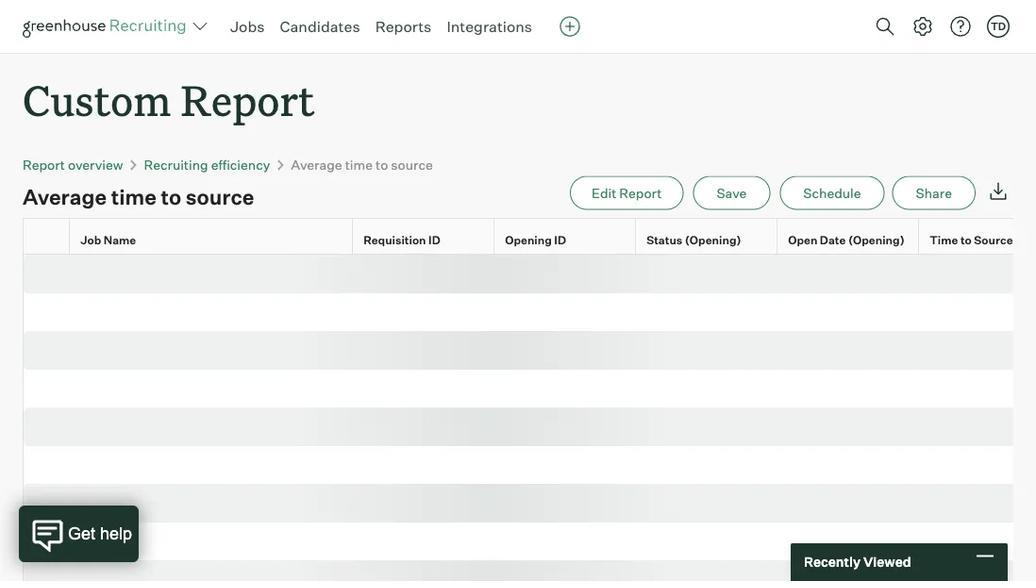 Task type: locate. For each thing, give the bounding box(es) containing it.
recruiting
[[144, 156, 208, 173]]

(opening)
[[685, 233, 741, 247], [848, 233, 905, 247]]

requisition id
[[364, 233, 440, 247]]

report right edit
[[619, 185, 662, 201]]

source down the recruiting efficiency link
[[186, 184, 254, 210]]

1 vertical spatial report
[[23, 156, 65, 173]]

2 horizontal spatial report
[[619, 185, 662, 201]]

average time to source
[[291, 156, 433, 173], [23, 184, 254, 210]]

to right time
[[961, 233, 972, 247]]

id inside column header
[[554, 233, 566, 247]]

schedule button
[[780, 176, 885, 210]]

1 horizontal spatial id
[[554, 233, 566, 247]]

1 vertical spatial average
[[23, 184, 107, 210]]

share
[[916, 185, 952, 201]]

id
[[429, 233, 440, 247], [554, 233, 566, 247]]

id inside 'column header'
[[429, 233, 440, 247]]

1 horizontal spatial (opening)
[[848, 233, 905, 247]]

recently viewed
[[804, 554, 911, 571]]

1 horizontal spatial time
[[345, 156, 373, 173]]

0 vertical spatial report
[[181, 72, 315, 127]]

id right requisition
[[429, 233, 440, 247]]

report left overview
[[23, 156, 65, 173]]

integrations
[[447, 17, 532, 36]]

table
[[23, 219, 1036, 581]]

1 vertical spatial to
[[161, 184, 181, 210]]

viewed
[[863, 554, 911, 571]]

1 vertical spatial average time to source
[[23, 184, 254, 210]]

0 vertical spatial source
[[391, 156, 433, 173]]

0 horizontal spatial average
[[23, 184, 107, 210]]

date
[[820, 233, 846, 247]]

report overview link
[[23, 156, 123, 173]]

average right the efficiency
[[291, 156, 342, 173]]

configure image
[[912, 15, 934, 38]]

row
[[23, 219, 1036, 261]]

name
[[104, 233, 136, 247]]

td button
[[987, 15, 1010, 38]]

2 vertical spatial report
[[619, 185, 662, 201]]

2 vertical spatial to
[[961, 233, 972, 247]]

td button
[[983, 11, 1014, 42]]

0 vertical spatial time
[[345, 156, 373, 173]]

save and schedule this report to revisit it! element
[[693, 176, 780, 210]]

opening
[[505, 233, 552, 247]]

report for edit report
[[619, 185, 662, 201]]

id for requisition id
[[429, 233, 440, 247]]

id right opening on the top of the page
[[554, 233, 566, 247]]

source
[[391, 156, 433, 173], [186, 184, 254, 210]]

0 horizontal spatial report
[[23, 156, 65, 173]]

reports link
[[375, 17, 432, 36]]

average time to source up requisition
[[291, 156, 433, 173]]

opening id
[[505, 233, 566, 247]]

edit report
[[592, 185, 662, 201]]

(opening) right status
[[685, 233, 741, 247]]

report overview
[[23, 156, 123, 173]]

1 horizontal spatial source
[[391, 156, 433, 173]]

efficiency
[[211, 156, 270, 173]]

2 horizontal spatial to
[[961, 233, 972, 247]]

source up requisition id
[[391, 156, 433, 173]]

opening id column header
[[495, 220, 640, 261]]

requisition id column header
[[353, 220, 498, 261]]

report up the efficiency
[[181, 72, 315, 127]]

report
[[181, 72, 315, 127], [23, 156, 65, 173], [619, 185, 662, 201]]

average time to source up name
[[23, 184, 254, 210]]

time up requisition
[[345, 156, 373, 173]]

td
[[991, 20, 1006, 33]]

0 horizontal spatial time
[[111, 184, 156, 210]]

1 (opening) from the left
[[685, 233, 741, 247]]

to down recruiting
[[161, 184, 181, 210]]

0 horizontal spatial source
[[186, 184, 254, 210]]

1 id from the left
[[429, 233, 440, 247]]

to
[[376, 156, 388, 173], [161, 184, 181, 210], [961, 233, 972, 247]]

integrations link
[[447, 17, 532, 36]]

1 horizontal spatial average
[[291, 156, 342, 173]]

reports
[[375, 17, 432, 36]]

average
[[291, 156, 342, 173], [23, 184, 107, 210]]

time
[[345, 156, 373, 173], [111, 184, 156, 210]]

to up requisition
[[376, 156, 388, 173]]

average down report overview on the top left of page
[[23, 184, 107, 210]]

column header
[[23, 220, 74, 261]]

report for custom report
[[181, 72, 315, 127]]

0 vertical spatial to
[[376, 156, 388, 173]]

time
[[930, 233, 958, 247]]

2 id from the left
[[554, 233, 566, 247]]

1 horizontal spatial report
[[181, 72, 315, 127]]

0 vertical spatial average
[[291, 156, 342, 173]]

0 horizontal spatial (opening)
[[685, 233, 741, 247]]

candidates link
[[280, 17, 360, 36]]

time up name
[[111, 184, 156, 210]]

0 horizontal spatial id
[[429, 233, 440, 247]]

job
[[80, 233, 101, 247]]

(opening) right "date"
[[848, 233, 905, 247]]

status
[[647, 233, 683, 247]]

custom report
[[23, 72, 315, 127]]

time to source
[[930, 233, 1013, 247]]

overview
[[68, 156, 123, 173]]

download image
[[987, 180, 1010, 203]]

1 horizontal spatial average time to source
[[291, 156, 433, 173]]

jobs
[[230, 17, 265, 36]]



Task type: describe. For each thing, give the bounding box(es) containing it.
job name
[[80, 233, 136, 247]]

open date (opening)
[[788, 233, 905, 247]]

1 horizontal spatial to
[[376, 156, 388, 173]]

greenhouse recruiting image
[[23, 15, 193, 38]]

0 vertical spatial average time to source
[[291, 156, 433, 173]]

to inside row
[[961, 233, 972, 247]]

average time to source link
[[291, 156, 433, 173]]

recruiting efficiency
[[144, 156, 270, 173]]

0 horizontal spatial to
[[161, 184, 181, 210]]

custom
[[23, 72, 171, 127]]

recruiting efficiency link
[[144, 156, 270, 173]]

edit
[[592, 185, 617, 201]]

status (opening) column header
[[636, 220, 781, 261]]

save
[[717, 185, 747, 201]]

jobs link
[[230, 17, 265, 36]]

2 (opening) from the left
[[848, 233, 905, 247]]

1 vertical spatial source
[[186, 184, 254, 210]]

open date (opening) column header
[[778, 220, 923, 261]]

id for opening id
[[554, 233, 566, 247]]

share button
[[892, 176, 976, 210]]

job name column header
[[70, 220, 357, 261]]

candidates
[[280, 17, 360, 36]]

recently
[[804, 554, 861, 571]]

schedule
[[803, 185, 861, 201]]

source
[[974, 233, 1013, 247]]

0 horizontal spatial average time to source
[[23, 184, 254, 210]]

status (opening)
[[647, 233, 741, 247]]

search image
[[874, 15, 897, 38]]

open
[[788, 233, 818, 247]]

save button
[[693, 176, 770, 210]]

requisition
[[364, 233, 426, 247]]

row containing job name
[[23, 219, 1036, 261]]

table containing job name
[[23, 219, 1036, 581]]

edit report link
[[570, 176, 684, 210]]

1 vertical spatial time
[[111, 184, 156, 210]]



Task type: vqa. For each thing, say whether or not it's contained in the screenshot.
Showing
no



